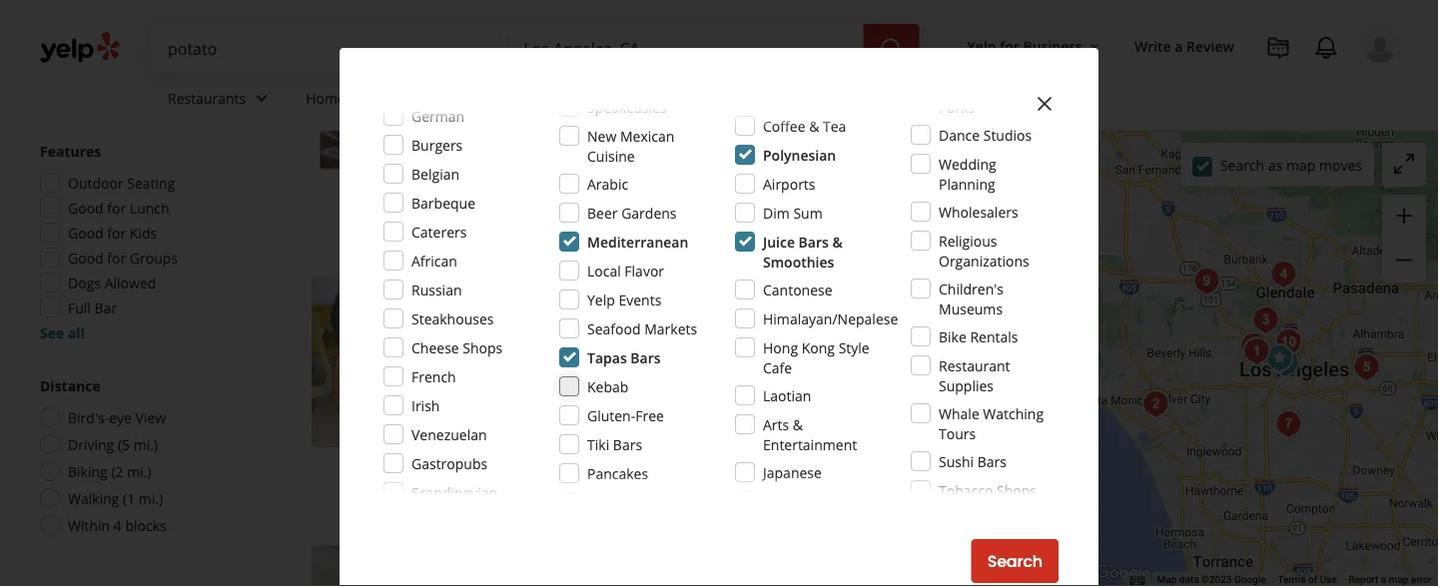 Task type: vqa. For each thing, say whether or not it's contained in the screenshot.
"7:00"
yes



Task type: locate. For each thing, give the bounding box(es) containing it.
yelp up amusement
[[967, 36, 996, 55]]

outdoor for "i don't know, dude, when you go to a cool asian
[[527, 467, 576, 483]]

start down planning
[[916, 194, 954, 217]]

mi.) for driving (5 mi.)
[[134, 435, 158, 454]]

1 horizontal spatial yelp
[[967, 36, 996, 55]]

outdoor down need
[[527, 196, 576, 213]]

biking
[[68, 462, 108, 481]]

1 horizontal spatial burgers
[[623, 341, 670, 358]]

more down the new
[[566, 149, 601, 168]]

& right arts
[[793, 415, 803, 434]]

2 start from the top
[[916, 465, 954, 487]]

1 vertical spatial &
[[832, 232, 843, 251]]

1 . the potato sack
[[507, 6, 689, 33]]

dogs allowed
[[68, 273, 156, 292]]

1 horizontal spatial the
[[863, 129, 887, 148]]

1 takeout from the top
[[741, 196, 788, 213]]

up
[[79, 56, 95, 73]]

option group
[[34, 376, 248, 541]]

0 vertical spatial start
[[916, 194, 954, 217]]

bars down seafood markets
[[631, 348, 661, 367]]

1 vertical spatial until
[[549, 371, 578, 390]]

burgers down german
[[412, 135, 463, 154]]

1 reviews) from the top
[[679, 39, 733, 58]]

gluten-free
[[587, 406, 664, 425]]

humble potato link
[[530, 276, 680, 304]]

next image
[[452, 350, 476, 374]]

for
[[1000, 36, 1020, 55], [107, 198, 126, 217], [107, 223, 126, 242], [107, 248, 126, 267]]

1 vertical spatial map
[[1389, 574, 1409, 586]]

burgers down seafood markets
[[623, 341, 670, 358]]

search
[[1220, 156, 1265, 175], [988, 550, 1043, 573]]

bars for sushi
[[978, 452, 1007, 471]]

0 vertical spatial start order
[[916, 194, 1002, 217]]

dance
[[939, 125, 980, 144]]

1 horizontal spatial like
[[837, 129, 859, 148]]

view
[[135, 408, 166, 427]]

group
[[36, 0, 248, 108], [34, 141, 248, 343], [1382, 195, 1426, 283]]

until up don't
[[549, 371, 578, 390]]

outdoor inside group
[[68, 173, 124, 192]]

1 vertical spatial "i
[[529, 399, 538, 418]]

french
[[412, 367, 456, 386]]

like left the at the left
[[579, 129, 601, 148]]

watching
[[983, 404, 1044, 423]]

1 vertical spatial yelp
[[587, 290, 615, 309]]

& left tea
[[809, 116, 819, 135]]

religious
[[939, 231, 997, 250]]

2 vertical spatial &
[[793, 415, 803, 434]]

None search field
[[152, 24, 924, 72]]

allowed
[[105, 273, 156, 292]]

0 vertical spatial takeout
[[741, 196, 788, 213]]

items..."
[[651, 149, 703, 168]]

outdoor seating down "tiki"
[[527, 467, 622, 483]]

0 vertical spatial until
[[557, 101, 586, 120]]

1 horizontal spatial &
[[809, 116, 819, 135]]

a inside balls--with a name like the potato sack, they need more potato items..."
[[785, 129, 793, 148]]

outdoor seating down arabic
[[527, 196, 622, 213]]

order down planning
[[958, 194, 1002, 217]]

0 vertical spatial outdoor
[[68, 173, 124, 192]]

0 horizontal spatial map
[[1286, 156, 1316, 175]]

1 "i from the top
[[529, 129, 538, 148]]

0 horizontal spatial yelp
[[587, 290, 615, 309]]

0 horizontal spatial shops
[[463, 338, 503, 357]]

1 vertical spatial takeout
[[741, 467, 788, 483]]

1 vertical spatial the potato sack image
[[1237, 332, 1277, 372]]

order for more
[[958, 465, 1002, 487]]

bars up smoothies
[[799, 232, 829, 251]]

start order down planning
[[916, 194, 1002, 217]]

african
[[412, 251, 457, 270]]

free
[[635, 406, 664, 425]]

2 horizontal spatial &
[[832, 232, 843, 251]]

1 seating from the top
[[580, 196, 622, 213]]

slideshow element
[[312, 6, 484, 178], [312, 276, 484, 448]]

2 good from the top
[[68, 223, 104, 242]]

1 vertical spatial outdoor
[[527, 196, 576, 213]]

tiki
[[587, 435, 609, 454]]

2 start order from the top
[[916, 465, 1002, 487]]

search image
[[880, 37, 904, 61]]

1 horizontal spatial potato
[[664, 129, 711, 148]]

0 vertical spatial order
[[958, 194, 1002, 217]]

for left business
[[1000, 36, 1020, 55]]

mi.) right "(1"
[[139, 489, 163, 508]]

the
[[530, 6, 566, 33], [863, 129, 887, 148]]

2 vertical spatial mi.)
[[139, 489, 163, 508]]

for up the good for kids
[[107, 198, 126, 217]]

restaurants
[[98, 56, 168, 73], [168, 88, 246, 107]]

1 start order from the top
[[916, 194, 1002, 217]]

tapas bars
[[587, 348, 661, 367]]

local flavor
[[587, 261, 664, 280]]

dogs
[[68, 273, 101, 292]]

2 reviews) from the top
[[679, 309, 733, 328]]

reviews) up 'sandwiches'
[[679, 309, 733, 328]]

start for more
[[916, 465, 954, 487]]

potato corner image
[[1264, 255, 1304, 295]]

flavor
[[625, 261, 664, 280]]

start order link up religious
[[898, 183, 1021, 227]]

a right report
[[1381, 574, 1387, 586]]

2 outdoor seating from the top
[[527, 467, 622, 483]]

potato up 4.3 "link" on the left bottom of page
[[614, 276, 680, 304]]

2 order from the top
[[958, 465, 1002, 487]]

amusement
[[939, 77, 1018, 96]]

0 vertical spatial start order link
[[898, 183, 1021, 227]]

1 horizontal spatial shops
[[997, 481, 1037, 500]]

for down the good for kids
[[107, 248, 126, 267]]

1 horizontal spatial map
[[1389, 574, 1409, 586]]

search inside "button"
[[988, 550, 1043, 573]]

1 vertical spatial potato
[[605, 149, 648, 168]]

restaurants right up
[[98, 56, 168, 73]]

a inside /burger place, pay a pretty steep price for..."
[[529, 419, 537, 438]]

"i for "i don't know, dude, when you go to a cool asian
[[529, 399, 538, 418]]

0 vertical spatial &
[[809, 116, 819, 135]]

1 vertical spatial restaurants
[[168, 88, 246, 107]]

mi.) right (5
[[134, 435, 158, 454]]

tapas
[[587, 348, 627, 367]]

mi.) right (2
[[127, 462, 151, 481]]

& inside arts & entertainment
[[793, 415, 803, 434]]

potato left sack,
[[891, 129, 934, 148]]

for for lunch
[[107, 198, 126, 217]]

group containing food stands
[[36, 0, 248, 108]]

0 horizontal spatial &
[[793, 415, 803, 434]]

1 vertical spatial start order link
[[898, 454, 1021, 497]]

steep
[[584, 419, 619, 438]]

0 vertical spatial seating
[[580, 196, 622, 213]]

1 vertical spatial mi.)
[[127, 462, 151, 481]]

seafood
[[587, 319, 641, 338]]

notifications image
[[1314, 36, 1338, 60]]

until for until 9:00 pm
[[549, 371, 578, 390]]

bars for tapas
[[631, 348, 661, 367]]

report a map error link
[[1349, 574, 1432, 586]]

see
[[40, 323, 64, 342]]

1 vertical spatial shops
[[997, 481, 1037, 500]]

4.2
[[623, 39, 643, 58]]

search dialog
[[0, 0, 1438, 586]]

a right to
[[766, 399, 774, 418]]

seating down "tiki"
[[580, 467, 622, 483]]

outdoor seating
[[527, 196, 622, 213], [527, 467, 622, 483]]

outdoor up good for lunch
[[68, 173, 124, 192]]

order down tours
[[958, 465, 1002, 487]]

balls-
[[714, 129, 749, 148]]

bird's-eye view
[[68, 408, 166, 427]]

reviews) right (231
[[679, 39, 733, 58]]

0 vertical spatial outdoor seating
[[527, 196, 622, 213]]

1 vertical spatial potato
[[891, 129, 934, 148]]

search as map moves
[[1220, 156, 1362, 175]]

wedding
[[939, 154, 997, 173]]

0 vertical spatial map
[[1286, 156, 1316, 175]]

2 slideshow element from the top
[[312, 276, 484, 448]]

yelp inside search dialog
[[587, 290, 615, 309]]

yelp inside button
[[967, 36, 996, 55]]

don't
[[542, 399, 576, 418]]

1 start order link from the top
[[898, 183, 1021, 227]]

barbeque
[[412, 193, 475, 212]]

humble potato image
[[312, 276, 484, 448], [1136, 385, 1176, 425]]

coffee
[[763, 116, 806, 135]]

16 chevron down v2 image
[[1087, 39, 1103, 55]]

new mexican cuisine
[[587, 126, 675, 165]]

a left pretty
[[529, 419, 537, 438]]

1 good from the top
[[68, 198, 104, 217]]

takeout down airports
[[741, 196, 788, 213]]

start order link for more
[[898, 454, 1021, 497]]

like right name
[[837, 129, 859, 148]]

close image
[[1033, 92, 1057, 116]]

group containing features
[[34, 141, 248, 343]]

map left error
[[1389, 574, 1409, 586]]

search left as at the right
[[1220, 156, 1265, 175]]

1 outdoor seating from the top
[[527, 196, 622, 213]]

start order for balls--with a name like the potato sack, they need more potato items..."
[[916, 194, 1002, 217]]

(new)
[[572, 341, 607, 358]]

1 start from the top
[[916, 194, 954, 217]]

& up smoothies
[[832, 232, 843, 251]]

4.3 star rating image
[[507, 310, 615, 330]]

steakhouses
[[412, 309, 494, 328]]

the right tea
[[863, 129, 887, 148]]

the right .
[[530, 6, 566, 33]]

beer gardens
[[587, 203, 677, 222]]

bars inside juice bars & smoothies
[[799, 232, 829, 251]]

2 "i from the top
[[529, 399, 538, 418]]

previous image
[[320, 80, 344, 104]]

arts & entertainment
[[763, 415, 857, 454]]

good down good for lunch
[[68, 223, 104, 242]]

for for business
[[1000, 36, 1020, 55]]

more link
[[707, 149, 744, 168]]

0 vertical spatial good
[[68, 198, 104, 217]]

user actions element
[[951, 25, 1426, 148]]

a
[[1175, 36, 1183, 55], [785, 129, 793, 148], [766, 399, 774, 418], [529, 419, 537, 438], [1381, 574, 1387, 586]]

business
[[1023, 36, 1083, 55]]

bars up tobacco shops
[[978, 452, 1007, 471]]

the potato sack image inside map region
[[1237, 332, 1277, 372]]

potato
[[664, 129, 711, 148], [605, 149, 648, 168]]

irish
[[412, 396, 440, 415]]

$$
[[768, 341, 784, 360]]

fried
[[630, 129, 660, 148]]

like inside balls--with a name like the potato sack, they need more potato items..."
[[837, 129, 859, 148]]

sack,
[[937, 129, 970, 148]]

the baked potato image
[[1187, 262, 1227, 302]]

walking
[[68, 489, 119, 508]]

3 good from the top
[[68, 248, 104, 267]]

more
[[609, 88, 644, 107]]

japanese
[[763, 463, 822, 482]]

german
[[412, 106, 465, 125]]

quite
[[542, 129, 575, 148]]

1 vertical spatial good
[[68, 223, 104, 242]]

potato up items..."
[[664, 129, 711, 148]]

slideshow element for "i quite like the fried
[[312, 6, 484, 178]]

search down tobacco shops
[[988, 550, 1043, 573]]

2 like from the left
[[837, 129, 859, 148]]

house of mash image
[[1246, 301, 1286, 341]]

potato down "i quite like the fried potato
[[605, 149, 648, 168]]

driving (5 mi.)
[[68, 435, 158, 454]]

0 vertical spatial potato
[[571, 6, 638, 33]]

"i left don't
[[529, 399, 538, 418]]

zoom in image
[[1392, 204, 1416, 228]]

4.3 link
[[623, 307, 643, 329]]

1 vertical spatial start order
[[916, 465, 1002, 487]]

for for kids
[[107, 223, 126, 242]]

16 checkmark v2 image
[[638, 196, 654, 212], [721, 196, 737, 212], [638, 467, 654, 483], [721, 467, 737, 483]]

1 horizontal spatial search
[[1220, 156, 1265, 175]]

1 vertical spatial slideshow element
[[312, 276, 484, 448]]

good up the good for kids
[[68, 198, 104, 217]]

home
[[306, 88, 345, 107]]

poutineries
[[158, 18, 224, 35]]

2 takeout from the top
[[741, 467, 788, 483]]

american
[[511, 341, 569, 358]]

1 vertical spatial outdoor seating
[[527, 467, 622, 483]]

shops down steakhouses
[[463, 338, 503, 357]]

1 horizontal spatial the potato sack image
[[1237, 332, 1277, 372]]

start order link down tours
[[898, 454, 1021, 497]]

eye
[[109, 408, 132, 427]]

himalayan/nepalese
[[763, 309, 898, 328]]

pancakes
[[587, 464, 648, 483]]

sushi
[[939, 452, 974, 471]]

1 vertical spatial the
[[863, 129, 887, 148]]

1 vertical spatial order
[[958, 465, 1002, 487]]

restaurants inside button
[[98, 56, 168, 73]]

american (new) button
[[507, 340, 611, 360]]

outdoor down pretty
[[527, 467, 576, 483]]

tomorrow
[[646, 101, 712, 120]]

0 vertical spatial search
[[1220, 156, 1265, 175]]

0 horizontal spatial like
[[579, 129, 601, 148]]

0 vertical spatial burgers
[[412, 135, 463, 154]]

takeout down arts
[[741, 467, 788, 483]]

nordstrom rack image
[[1260, 339, 1300, 379]]

bars down "gluten-free" on the left of the page
[[613, 435, 642, 454]]

of
[[1308, 574, 1318, 586]]

0 vertical spatial "i
[[529, 129, 538, 148]]

new
[[587, 126, 617, 145]]

2 vertical spatial outdoor
[[527, 467, 576, 483]]

1 order from the top
[[958, 194, 1002, 217]]

planning
[[939, 174, 996, 193]]

24 chevron down v2 image
[[250, 86, 274, 110]]

yelp down local at left top
[[587, 290, 615, 309]]

1 vertical spatial seating
[[580, 467, 622, 483]]

0 vertical spatial reviews)
[[679, 39, 733, 58]]

0 horizontal spatial search
[[988, 550, 1043, 573]]

kong
[[802, 338, 835, 357]]

0 vertical spatial restaurants
[[98, 56, 168, 73]]

shops right tobacco
[[997, 481, 1037, 500]]

more down 'you'
[[698, 419, 735, 438]]

start down tours
[[916, 465, 954, 487]]

0 horizontal spatial the
[[530, 6, 566, 33]]

1 vertical spatial reviews)
[[679, 309, 733, 328]]

start order
[[916, 194, 1002, 217], [916, 465, 1002, 487]]

2 seating from the top
[[580, 467, 622, 483]]

0 vertical spatial the
[[530, 6, 566, 33]]

good up dogs
[[68, 248, 104, 267]]

map
[[1157, 574, 1177, 586]]

2 start order link from the top
[[898, 454, 1021, 497]]

shops
[[463, 338, 503, 357], [997, 481, 1037, 500]]

potato inside balls--with a name like the potato sack, they need more potato items..."
[[605, 149, 648, 168]]

1 slideshow element from the top
[[312, 6, 484, 178]]

0 vertical spatial mi.)
[[134, 435, 158, 454]]

0 vertical spatial yelp
[[967, 36, 996, 55]]

to
[[749, 399, 762, 418]]

seating down arabic
[[580, 196, 622, 213]]

1 vertical spatial burgers
[[623, 341, 670, 358]]

start order down tours
[[916, 465, 1002, 487]]

& inside juice bars & smoothies
[[832, 232, 843, 251]]

burgers inside button
[[623, 341, 670, 358]]

order for balls--with a name like the potato sack, they need more potato items..."
[[958, 194, 1002, 217]]

sum
[[793, 203, 823, 222]]

map
[[1286, 156, 1316, 175], [1389, 574, 1409, 586]]

1 vertical spatial search
[[988, 550, 1043, 573]]

for inside button
[[1000, 36, 1020, 55]]

16 checkmark v2 image left japanese
[[721, 467, 737, 483]]

a right with
[[785, 129, 793, 148]]

0 vertical spatial shops
[[463, 338, 503, 357]]

map right as at the right
[[1286, 156, 1316, 175]]

humble potato
[[530, 276, 680, 304]]

"i for "i quite like the fried potato
[[529, 129, 538, 148]]

mi.) for biking (2 mi.)
[[127, 462, 151, 481]]

1 vertical spatial start
[[916, 465, 954, 487]]

0 vertical spatial the potato sack image
[[312, 6, 484, 178]]

potato up 4.2 link
[[571, 6, 638, 33]]

5 star rating image
[[507, 580, 615, 586]]

mexican
[[620, 126, 675, 145]]

0 vertical spatial slideshow element
[[312, 6, 484, 178]]

until up quite
[[557, 101, 586, 120]]

gluten-
[[587, 406, 635, 425]]

search for search as map moves
[[1220, 156, 1265, 175]]

a right write
[[1175, 36, 1183, 55]]

markets
[[644, 319, 697, 338]]

arabic
[[587, 174, 628, 193]]

0 horizontal spatial burgers
[[412, 135, 463, 154]]

0 horizontal spatial potato
[[605, 149, 648, 168]]

zoom out image
[[1392, 248, 1416, 272]]

2 vertical spatial good
[[68, 248, 104, 267]]

the potato sack image
[[312, 6, 484, 178], [1237, 332, 1277, 372]]

projects image
[[1267, 36, 1290, 60]]

for down good for lunch
[[107, 223, 126, 242]]

"i up need
[[529, 129, 538, 148]]

restaurants left 24 chevron down v2 icon
[[168, 88, 246, 107]]



Task type: describe. For each thing, give the bounding box(es) containing it.
reviews) for (231 reviews)
[[679, 39, 733, 58]]

home services link
[[290, 72, 446, 130]]

search for search
[[988, 550, 1043, 573]]

tobacco
[[939, 481, 993, 500]]

when
[[662, 399, 698, 418]]

map for error
[[1389, 574, 1409, 586]]

error
[[1411, 574, 1432, 586]]

reviews) for (733 reviews)
[[679, 309, 733, 328]]

the inside balls--with a name like the potato sack, they need more potato items..."
[[863, 129, 887, 148]]

1 like from the left
[[579, 129, 601, 148]]

4.3
[[623, 309, 643, 328]]

outdoor for "i quite like the fried
[[527, 196, 576, 213]]

16 checkmark v2 image down tiki bars
[[638, 467, 654, 483]]

need
[[529, 149, 562, 168]]

use
[[1320, 574, 1337, 586]]

& for coffee & tea
[[809, 116, 819, 135]]

restaurant supplies
[[939, 356, 1010, 395]]

gardens
[[621, 203, 677, 222]]

until 9:00 pm
[[549, 371, 634, 390]]

mister fried potato image
[[1347, 348, 1387, 388]]

sandwiches button
[[682, 340, 760, 360]]

poutine brothers image
[[1269, 405, 1309, 444]]

write a review
[[1135, 36, 1235, 55]]

shops for tobacco shops
[[997, 481, 1037, 500]]

laotian
[[763, 386, 811, 405]]

google
[[1234, 574, 1266, 586]]

cantonese
[[763, 280, 833, 299]]

price
[[623, 419, 655, 438]]

cheese
[[412, 338, 459, 357]]

kebab
[[587, 377, 629, 396]]

rentals
[[970, 327, 1018, 346]]

children's
[[939, 279, 1004, 298]]

good for groups
[[68, 248, 178, 267]]

& for arts & entertainment
[[793, 415, 803, 434]]

balls--with a name like the potato sack, they need more potato items..."
[[529, 129, 1002, 168]]

seating for 9:00
[[580, 467, 622, 483]]

yelp for business
[[967, 36, 1083, 55]]

(733
[[647, 309, 675, 328]]

belgian
[[412, 164, 460, 183]]

google image
[[1090, 560, 1156, 586]]

yelp for yelp for business
[[967, 36, 996, 55]]

bar
[[94, 298, 117, 317]]

report a map error
[[1349, 574, 1432, 586]]

seating for 7:00
[[580, 196, 622, 213]]

option group containing distance
[[34, 376, 248, 541]]

dim
[[763, 203, 790, 222]]

good for lunch
[[68, 198, 169, 217]]

good for good for groups
[[68, 248, 104, 267]]

until 7:00 am tomorrow
[[557, 101, 712, 120]]

studios
[[984, 125, 1032, 144]]

as
[[1268, 156, 1283, 175]]

within 4 blocks
[[68, 516, 167, 535]]

start for balls--with a name like the potato sack, they need more potato items..."
[[916, 194, 954, 217]]

juice
[[763, 232, 795, 251]]

know,
[[579, 399, 618, 418]]

keyboard shortcuts image
[[1129, 576, 1145, 586]]

slideshow element for "i don't know, dude, when you go to a cool asian
[[312, 276, 484, 448]]

all
[[68, 323, 85, 342]]

sandwiches
[[686, 341, 756, 358]]

mi.) for walking (1 mi.)
[[139, 489, 163, 508]]

wholesalers
[[939, 202, 1018, 221]]

see all button
[[40, 323, 85, 342]]

bird's-
[[68, 408, 109, 427]]

24 chevron down v2 image
[[648, 86, 672, 110]]

takeout for "i don't know, dude, when you go to a cool asian
[[741, 467, 788, 483]]

angel's tijuana tacos image
[[1269, 323, 1309, 363]]

good for good for lunch
[[68, 198, 104, 217]]

for for groups
[[107, 248, 126, 267]]

report
[[1349, 574, 1379, 586]]

vans image
[[1266, 344, 1306, 384]]

/burger
[[894, 399, 943, 418]]

until for until 7:00 am tomorrow
[[557, 101, 586, 120]]

arts
[[763, 415, 789, 434]]

map region
[[868, 0, 1438, 586]]

0 horizontal spatial the potato sack image
[[312, 6, 484, 178]]

pop-up restaurants
[[53, 56, 168, 73]]

within
[[68, 516, 110, 535]]

walking (1 mi.)
[[68, 489, 163, 508]]

coffee & tea
[[763, 116, 846, 135]]

pretty
[[541, 419, 580, 438]]

map for moves
[[1286, 156, 1316, 175]]

amusement parks
[[939, 77, 1018, 116]]

biking (2 mi.)
[[68, 462, 151, 481]]

1 horizontal spatial humble potato image
[[1136, 385, 1176, 425]]

©2023
[[1202, 574, 1232, 586]]

entertainment
[[763, 435, 857, 454]]

burgers inside search dialog
[[412, 135, 463, 154]]

search button
[[972, 539, 1059, 583]]

0 horizontal spatial humble potato image
[[312, 276, 484, 448]]

stands
[[85, 18, 124, 35]]

expand map image
[[1392, 152, 1416, 176]]

smoothies
[[763, 252, 834, 271]]

outdoor seating for "i quite like the fried
[[527, 196, 622, 213]]

potato inside balls--with a name like the potato sack, they need more potato items..."
[[891, 129, 934, 148]]

poutineries button
[[145, 12, 237, 42]]

more down balls-
[[707, 149, 744, 168]]

good for kids
[[68, 223, 157, 242]]

moves
[[1319, 156, 1362, 175]]

previous image
[[320, 350, 344, 374]]

terms
[[1278, 574, 1306, 586]]

groups
[[130, 248, 178, 267]]

(5
[[118, 435, 130, 454]]

0 vertical spatial potato
[[664, 129, 711, 148]]

gastropubs
[[412, 454, 488, 473]]

1
[[507, 6, 519, 33]]

good for good for kids
[[68, 223, 104, 242]]

4.2 star rating image
[[507, 39, 615, 59]]

outdoor seating for "i don't know, dude, when you go to a cool asian
[[527, 467, 622, 483]]

start order for more
[[916, 465, 1002, 487]]

american (new) link
[[507, 340, 611, 360]]

food stands button
[[40, 12, 137, 42]]

museums
[[939, 299, 1003, 318]]

burgers link
[[619, 340, 674, 360]]

cheese shops
[[412, 338, 503, 357]]

louders image
[[1234, 327, 1274, 367]]

start order link for balls--with a name like the potato sack, they need more potato items..."
[[898, 183, 1021, 227]]

bars for tiki
[[613, 435, 642, 454]]

lunch
[[130, 198, 169, 217]]

more inside balls--with a name like the potato sack, they need more potato items..."
[[566, 149, 601, 168]]

place,
[[947, 399, 985, 418]]

shops for cheese shops
[[463, 338, 503, 357]]

(1
[[123, 489, 135, 508]]

distance
[[40, 376, 101, 395]]

terms of use
[[1278, 574, 1337, 586]]

"i don't know, dude, when you go to a cool asian
[[529, 399, 847, 418]]

2 vertical spatial potato
[[614, 276, 680, 304]]

takeout for "i quite like the fried
[[741, 196, 788, 213]]

business categories element
[[152, 72, 1398, 130]]

bike rentals
[[939, 327, 1018, 346]]

16 checkmark v2 image down more link
[[721, 196, 737, 212]]

restaurants inside 'business categories' element
[[168, 88, 246, 107]]

(231 reviews) link
[[647, 37, 733, 58]]

bars for juice
[[799, 232, 829, 251]]

review
[[1187, 36, 1235, 55]]

juice bars & smoothies
[[763, 232, 843, 271]]

16 checkmark v2 image left "delivery"
[[638, 196, 654, 212]]

am
[[621, 101, 643, 120]]

yelp for yelp events
[[587, 290, 615, 309]]

delivery
[[658, 196, 705, 213]]



